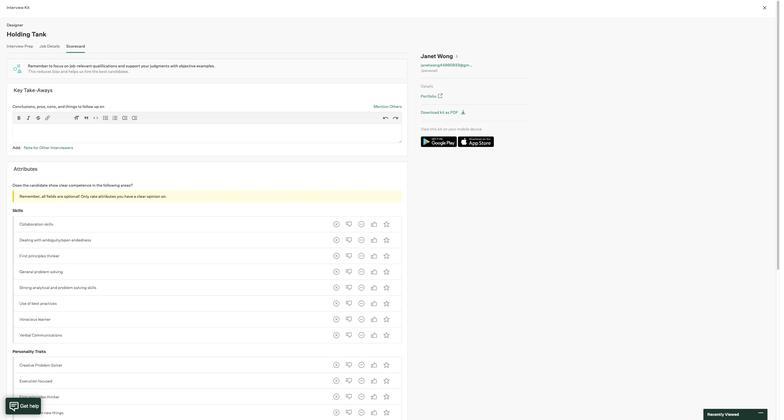 Task type: vqa. For each thing, say whether or not it's contained in the screenshot.
rightmost Details
yes



Task type: describe. For each thing, give the bounding box(es) containing it.
others
[[389, 104, 402, 109]]

mixed image for general problem solving
[[356, 266, 367, 278]]

yes image for solving
[[368, 266, 379, 278]]

dealing
[[19, 238, 33, 243]]

interview prep link
[[7, 44, 33, 52]]

yes image for thinker
[[368, 251, 379, 262]]

prep
[[24, 44, 33, 48]]

of
[[27, 301, 31, 306]]

no button for fifth definitely not "button" from the top of the page
[[343, 282, 354, 294]]

no image for no button associated with 11th definitely not "button" from the top of the page
[[343, 392, 354, 403]]

yes button for mixed icon related to general problem solving
[[368, 266, 379, 278]]

on.
[[161, 194, 167, 199]]

no image for 1st definitely not "button" no button
[[343, 219, 354, 230]]

no image for verbal communications
[[343, 330, 354, 341]]

job-
[[70, 63, 77, 68]]

strong yes image for solver
[[381, 360, 392, 371]]

0 horizontal spatial best
[[32, 301, 39, 306]]

strong yes button for strong analytical and problem solving skills mixed icon yes button
[[381, 282, 392, 294]]

voracious
[[19, 317, 37, 322]]

yes button for mixed icon associated with creative problem solver
[[368, 360, 379, 371]]

janet wong
[[421, 52, 453, 59]]

qualifications
[[93, 63, 117, 68]]

the inside remember to focus on job-relevant qualifications and support your judgments with objective examples. this reduces bias and helps us hire the best candidates.
[[92, 69, 98, 74]]

and right analytical
[[50, 285, 57, 290]]

principles for with
[[28, 254, 46, 258]]

strong yes image for best
[[381, 298, 392, 309]]

strong yes button for yes button associated with mixed icon associated with verbal communications
[[381, 330, 392, 341]]

no button for 7th definitely not "button" from the bottom of the page
[[343, 298, 354, 309]]

1 tab list from the top
[[331, 219, 392, 230]]

up
[[94, 104, 99, 109]]

verbal communications
[[19, 333, 62, 338]]

strong yes button for yes button associated with voracious learner's mixed icon
[[381, 314, 392, 325]]

in
[[92, 183, 96, 188]]

download kit as pdf
[[421, 110, 458, 115]]

the right does
[[23, 183, 29, 188]]

janet
[[421, 52, 436, 59]]

5 tab list from the top
[[331, 282, 392, 294]]

portfolio link
[[421, 93, 443, 99]]

device
[[470, 127, 482, 131]]

10 tab list from the top
[[331, 376, 392, 387]]

rate
[[90, 194, 97, 199]]

close image
[[761, 4, 768, 11]]

things for and
[[66, 104, 77, 109]]

1 definitely not image from the top
[[331, 219, 342, 230]]

strong yes button for yes button associated with ambiguity/open mixed image
[[381, 235, 392, 246]]

strong yes button for mixed icon associated with likes to learn new things yes button
[[381, 408, 392, 419]]

judgments
[[150, 63, 170, 68]]

no button for 1st definitely not "button"
[[343, 219, 354, 230]]

job details link
[[39, 44, 60, 52]]

no button for ninth definitely not "button" from the bottom of the page
[[343, 266, 354, 278]]

this
[[28, 69, 36, 74]]

7 tab list from the top
[[331, 314, 392, 325]]

collaboration skills
[[19, 222, 53, 227]]

6 definitely not button from the top
[[331, 298, 342, 309]]

helps
[[68, 69, 78, 74]]

strong yes image for solving
[[381, 266, 392, 278]]

5 yes image from the top
[[368, 330, 379, 341]]

and up candidates.
[[118, 63, 125, 68]]

0 horizontal spatial with
[[34, 238, 42, 243]]

yes button for mixed icon corresponding to first principles thinker
[[368, 251, 379, 262]]

janetwong44890933@gmail.com link
[[421, 62, 482, 68]]

attributes
[[14, 166, 37, 172]]

cons,
[[47, 104, 57, 109]]

and right cons, at the left of the page
[[58, 104, 65, 109]]

yes button for 3rd mixed image
[[368, 376, 379, 387]]

with inside remember to focus on job-relevant qualifications and support your judgments with objective examples. this reduces bias and helps us hire the best candidates.
[[170, 63, 178, 68]]

principles for focused
[[28, 395, 46, 400]]

mixed button for third definitely not "button" from the top's no button
[[356, 251, 367, 262]]

attributes
[[98, 194, 116, 199]]

janet wong link
[[421, 52, 458, 59]]

candidate
[[30, 183, 48, 188]]

11 definitely not button from the top
[[331, 392, 342, 403]]

add: note for other interviewers
[[13, 145, 73, 150]]

strong yes image for third definitely not "button" from the top
[[381, 251, 392, 262]]

solver
[[51, 363, 62, 368]]

bias
[[52, 69, 60, 74]]

0 horizontal spatial solving
[[50, 270, 63, 274]]

portfolio
[[421, 94, 436, 99]]

learner
[[38, 317, 51, 322]]

3 mixed image from the top
[[356, 376, 367, 387]]

pros,
[[37, 104, 46, 109]]

recently
[[707, 413, 724, 417]]

janetwong44890933@gmail.com
[[421, 63, 482, 67]]

things for new
[[52, 411, 64, 415]]

have
[[124, 194, 133, 199]]

endedness
[[71, 238, 91, 243]]

mixed image for voracious learner
[[356, 314, 367, 325]]

follow
[[83, 104, 93, 109]]

definitely not image for solver
[[331, 360, 342, 371]]

mixed button for no button related to ninth definitely not "button" from the bottom of the page
[[356, 266, 367, 278]]

verbal
[[19, 333, 31, 338]]

relevant
[[77, 63, 92, 68]]

execution
[[19, 379, 37, 384]]

1 horizontal spatial details
[[421, 84, 433, 89]]

1 definitely not button from the top
[[331, 219, 342, 230]]

7 definitely not button from the top
[[331, 314, 342, 325]]

1 vertical spatial kit
[[438, 127, 442, 131]]

interviewers
[[51, 145, 73, 150]]

note
[[24, 145, 33, 150]]

download kit as pdf link
[[421, 109, 467, 116]]

no button for first definitely not "button" from the bottom
[[343, 408, 354, 419]]

objective
[[179, 63, 196, 68]]

2 definitely not button from the top
[[331, 235, 342, 246]]

1 yes image from the top
[[368, 219, 379, 230]]

0 vertical spatial problem
[[34, 270, 49, 274]]

us
[[79, 69, 84, 74]]

dealing with ambiguity/open endedness
[[19, 238, 91, 243]]

problem
[[35, 363, 50, 368]]

aways
[[37, 87, 53, 93]]

1 vertical spatial skills
[[87, 285, 96, 290]]

general
[[19, 270, 33, 274]]

candidates.
[[108, 69, 129, 74]]

kit
[[24, 5, 30, 10]]

to for job-
[[49, 63, 53, 68]]

strong
[[19, 285, 32, 290]]

use of best practices
[[19, 301, 57, 306]]

remember to focus on job-relevant qualifications and support your judgments with objective examples. this reduces bias and helps us hire the best candidates.
[[28, 63, 215, 74]]

1 vertical spatial clear
[[137, 194, 146, 199]]

scorecard link
[[66, 44, 85, 52]]

focus
[[53, 63, 63, 68]]

communications
[[32, 333, 62, 338]]

yes image for solver
[[368, 360, 379, 371]]

thinker for learn
[[47, 395, 59, 400]]

mixed button for 11th definitely not "button" from the bottom of the page's no button
[[356, 235, 367, 246]]

12 definitely not button from the top
[[331, 408, 342, 419]]

analytical
[[33, 285, 50, 290]]

4 strong yes image from the top
[[381, 314, 392, 325]]

definitely not image for execution focused
[[331, 376, 342, 387]]

practices
[[40, 301, 57, 306]]

no button for 7th definitely not "button" from the top of the page
[[343, 314, 354, 325]]

strong yes image for 3rd definitely not "button" from the bottom of the page
[[381, 376, 392, 387]]

definitely not image for first principles thinker
[[331, 392, 342, 403]]

interview prep
[[7, 44, 33, 48]]

this
[[430, 127, 437, 131]]

mixed image for thinker
[[356, 392, 367, 403]]

use
[[19, 301, 26, 306]]

6 tab list from the top
[[331, 298, 392, 309]]

mixed button for fifth definitely not "button" from the top of the page's no button
[[356, 282, 367, 294]]

the right in
[[96, 183, 102, 188]]

strong yes button for thinker's mixed image yes button
[[381, 392, 392, 403]]

4 yes image from the top
[[368, 314, 379, 325]]

mobile
[[457, 127, 469, 131]]

no image for dealing with ambiguity/open endedness
[[343, 235, 354, 246]]

no image for likes to learn new things
[[343, 408, 354, 419]]

0 horizontal spatial clear
[[59, 183, 68, 188]]

mixed button for no button associated with 7th definitely not "button" from the top of the page
[[356, 314, 367, 325]]

6 definitely not image from the top
[[331, 314, 342, 325]]

likes to learn new things
[[19, 411, 64, 415]]

yes image for learn
[[368, 408, 379, 419]]

collaboration
[[19, 222, 43, 227]]

learn
[[34, 411, 43, 415]]

mixed button for no button associated with 7th definitely not "button" from the bottom of the page
[[356, 298, 367, 309]]

no button for 4th definitely not "button" from the bottom
[[343, 360, 354, 371]]

5 definitely not button from the top
[[331, 282, 342, 294]]



Task type: locate. For each thing, give the bounding box(es) containing it.
first down dealing
[[19, 254, 28, 258]]

solving
[[50, 270, 63, 274], [74, 285, 87, 290]]

mixed image for creative problem solver
[[356, 360, 367, 371]]

take-
[[24, 87, 37, 93]]

personality
[[13, 349, 34, 354]]

skills
[[13, 208, 23, 213]]

4 definitely not button from the top
[[331, 266, 342, 278]]

8 tab list from the top
[[331, 330, 392, 341]]

1 horizontal spatial to
[[49, 63, 53, 68]]

0 vertical spatial best
[[99, 69, 107, 74]]

ambiguity/open
[[42, 238, 71, 243]]

1 vertical spatial things
[[52, 411, 64, 415]]

2 vertical spatial on
[[443, 127, 448, 131]]

0 vertical spatial clear
[[59, 183, 68, 188]]

0 horizontal spatial details
[[47, 44, 60, 48]]

strong yes button for mixed image associated with best yes button
[[381, 298, 392, 309]]

the right the hire
[[92, 69, 98, 74]]

1 horizontal spatial on
[[100, 104, 104, 109]]

8 definitely not button from the top
[[331, 330, 342, 341]]

3 tab list from the top
[[331, 251, 392, 262]]

9 definitely not button from the top
[[331, 360, 342, 371]]

best inside remember to focus on job-relevant qualifications and support your judgments with objective examples. this reduces bias and helps us hire the best candidates.
[[99, 69, 107, 74]]

interview for interview kit
[[7, 5, 24, 10]]

2 no button from the top
[[343, 235, 354, 246]]

hire
[[84, 69, 91, 74]]

1 vertical spatial details
[[421, 84, 433, 89]]

no image
[[343, 219, 354, 230], [343, 251, 354, 262], [343, 266, 354, 278], [343, 282, 354, 294], [343, 298, 354, 309], [343, 314, 354, 325], [343, 360, 354, 371], [343, 392, 354, 403]]

0 vertical spatial on
[[64, 63, 69, 68]]

7 no button from the top
[[343, 314, 354, 325]]

0 vertical spatial principles
[[28, 254, 46, 258]]

3 no image from the top
[[343, 376, 354, 387]]

6 no button from the top
[[343, 298, 354, 309]]

to for things
[[30, 411, 34, 415]]

mixed image for best
[[356, 298, 367, 309]]

strong yes image for 11th definitely not "button" from the bottom of the page
[[381, 235, 392, 246]]

1 horizontal spatial solving
[[74, 285, 87, 290]]

remember, all fields are optional! only rate attributes you have a clear opinion on.
[[19, 194, 167, 199]]

12 tab list from the top
[[331, 408, 392, 419]]

fields
[[47, 194, 56, 199]]

viewed
[[725, 413, 739, 417]]

1 horizontal spatial with
[[170, 63, 178, 68]]

mixed image for first principles thinker
[[356, 251, 367, 262]]

strong yes image
[[381, 219, 392, 230], [381, 235, 392, 246], [381, 251, 392, 262], [381, 330, 392, 341], [381, 376, 392, 387], [381, 392, 392, 403], [381, 408, 392, 419]]

strong yes image
[[381, 266, 392, 278], [381, 282, 392, 294], [381, 298, 392, 309], [381, 314, 392, 325], [381, 360, 392, 371]]

no button
[[343, 219, 354, 230], [343, 235, 354, 246], [343, 251, 354, 262], [343, 266, 354, 278], [343, 282, 354, 294], [343, 298, 354, 309], [343, 314, 354, 325], [343, 330, 354, 341], [343, 360, 354, 371], [343, 376, 354, 387], [343, 392, 354, 403], [343, 408, 354, 419]]

4 no image from the top
[[343, 282, 354, 294]]

1 mixed image from the top
[[356, 219, 367, 230]]

definitely not image
[[331, 298, 342, 309], [331, 330, 342, 341], [331, 376, 342, 387], [331, 392, 342, 403]]

on right 'this'
[[443, 127, 448, 131]]

1 vertical spatial with
[[34, 238, 42, 243]]

1 vertical spatial yes image
[[368, 251, 379, 262]]

1 vertical spatial solving
[[74, 285, 87, 290]]

5 no image from the top
[[343, 298, 354, 309]]

3 mixed button from the top
[[356, 251, 367, 262]]

11 no button from the top
[[343, 392, 354, 403]]

4 tab list from the top
[[331, 266, 392, 278]]

yes button for mixed icon associated with collaboration skills
[[368, 219, 379, 230]]

1 strong yes button from the top
[[381, 219, 392, 230]]

pdf
[[450, 110, 458, 115]]

no button for third definitely not "button" from the top
[[343, 251, 354, 262]]

2 definitely not image from the top
[[331, 330, 342, 341]]

no image for 4th definitely not "button" from the bottom's no button
[[343, 360, 354, 371]]

job
[[39, 44, 46, 48]]

voracious learner
[[19, 317, 51, 322]]

yes button for mixed icon associated with verbal communications
[[368, 330, 379, 341]]

0 vertical spatial yes image
[[368, 219, 379, 230]]

mixed button for no button corresponding to eighth definitely not "button" from the top
[[356, 330, 367, 341]]

4 strong yes button from the top
[[381, 266, 392, 278]]

5 strong yes image from the top
[[381, 376, 392, 387]]

mixed image for verbal communications
[[356, 330, 367, 341]]

on inside remember to focus on job-relevant qualifications and support your judgments with objective examples. this reduces bias and helps us hire the best candidates.
[[64, 63, 69, 68]]

0 horizontal spatial to
[[30, 411, 34, 415]]

2 horizontal spatial to
[[78, 104, 82, 109]]

tab list
[[331, 219, 392, 230], [331, 235, 392, 246], [331, 251, 392, 262], [331, 266, 392, 278], [331, 282, 392, 294], [331, 298, 392, 309], [331, 314, 392, 325], [331, 330, 392, 341], [331, 360, 392, 371], [331, 376, 392, 387], [331, 392, 392, 403], [331, 408, 392, 419]]

3 yes image from the top
[[368, 266, 379, 278]]

first for dealing with ambiguity/open endedness
[[19, 254, 28, 258]]

0 vertical spatial your
[[141, 63, 149, 68]]

9 tab list from the top
[[331, 360, 392, 371]]

first for execution focused
[[19, 395, 28, 400]]

3 yes button from the top
[[368, 251, 379, 262]]

2 mixed button from the top
[[356, 235, 367, 246]]

2 tab list from the top
[[331, 235, 392, 246]]

strong yes image for and
[[381, 282, 392, 294]]

no image for no button associated with 7th definitely not "button" from the bottom of the page
[[343, 298, 354, 309]]

6 mixed image from the top
[[356, 330, 367, 341]]

1 horizontal spatial problem
[[58, 285, 73, 290]]

strong yes image for first definitely not "button" from the bottom
[[381, 408, 392, 419]]

to left follow in the top left of the page
[[78, 104, 82, 109]]

0 horizontal spatial your
[[141, 63, 149, 68]]

definitely not button
[[331, 219, 342, 230], [331, 235, 342, 246], [331, 251, 342, 262], [331, 266, 342, 278], [331, 282, 342, 294], [331, 298, 342, 309], [331, 314, 342, 325], [331, 330, 342, 341], [331, 360, 342, 371], [331, 376, 342, 387], [331, 392, 342, 403], [331, 408, 342, 419]]

no image for execution focused
[[343, 376, 354, 387]]

0 vertical spatial kit
[[440, 110, 445, 115]]

yes button for mixed icon associated with likes to learn new things
[[368, 408, 379, 419]]

job details
[[39, 44, 60, 48]]

details
[[47, 44, 60, 48], [421, 84, 433, 89]]

conclusions, pros, cons, and things to follow up on
[[13, 104, 104, 109]]

show
[[49, 183, 58, 188]]

definitely not image for solving
[[331, 266, 342, 278]]

best down qualifications
[[99, 69, 107, 74]]

clear right show
[[59, 183, 68, 188]]

strong yes button for mixed icon associated with creative problem solver yes button
[[381, 360, 392, 371]]

0 vertical spatial first principles thinker
[[19, 254, 59, 258]]

11 tab list from the top
[[331, 392, 392, 403]]

strong yes image for 11th definitely not "button" from the top of the page
[[381, 392, 392, 403]]

8 definitely not image from the top
[[331, 408, 342, 419]]

with right dealing
[[34, 238, 42, 243]]

to left focus
[[49, 63, 53, 68]]

clear
[[59, 183, 68, 188], [137, 194, 146, 199]]

1 thinker from the top
[[47, 254, 59, 258]]

likes
[[19, 411, 29, 415]]

on right up
[[100, 104, 104, 109]]

5 no button from the top
[[343, 282, 354, 294]]

1 no image from the top
[[343, 219, 354, 230]]

4 mixed button from the top
[[356, 266, 367, 278]]

areas?
[[121, 183, 133, 188]]

1 vertical spatial to
[[78, 104, 82, 109]]

mixed button for 1st definitely not "button" no button
[[356, 219, 367, 230]]

wong
[[437, 52, 453, 59]]

6 strong yes image from the top
[[381, 392, 392, 403]]

first principles thinker for with
[[19, 254, 59, 258]]

1 vertical spatial first principles thinker
[[19, 395, 59, 400]]

your left mobile
[[448, 127, 456, 131]]

all
[[42, 194, 46, 199]]

first principles thinker for focused
[[19, 395, 59, 400]]

3 definitely not image from the top
[[331, 376, 342, 387]]

details up "portfolio"
[[421, 84, 433, 89]]

strong yes button for yes button for mixed icon associated with collaboration skills
[[381, 219, 392, 230]]

to inside remember to focus on job-relevant qualifications and support your judgments with objective examples. this reduces bias and helps us hire the best candidates.
[[49, 63, 53, 68]]

1 vertical spatial principles
[[28, 395, 46, 400]]

competence
[[69, 183, 91, 188]]

strong yes button for yes button associated with 3rd mixed image
[[381, 376, 392, 387]]

principles
[[28, 254, 46, 258], [28, 395, 46, 400]]

on for remember
[[64, 63, 69, 68]]

1 horizontal spatial things
[[66, 104, 77, 109]]

5 definitely not image from the top
[[331, 282, 342, 294]]

yes image for ambiguity/open
[[368, 235, 379, 246]]

mixed image for likes to learn new things
[[356, 408, 367, 419]]

5 yes button from the top
[[368, 282, 379, 294]]

clear right a
[[137, 194, 146, 199]]

8 no image from the top
[[343, 392, 354, 403]]

5 mixed image from the top
[[356, 314, 367, 325]]

5 strong yes button from the top
[[381, 282, 392, 294]]

mention
[[374, 104, 389, 109]]

on left "job-" on the top left of page
[[64, 63, 69, 68]]

yes image for and
[[368, 282, 379, 294]]

0 vertical spatial details
[[47, 44, 60, 48]]

no button for eighth definitely not "button" from the top
[[343, 330, 354, 341]]

thinker
[[47, 254, 59, 258], [47, 395, 59, 400]]

2 yes image from the top
[[368, 251, 379, 262]]

0 vertical spatial with
[[170, 63, 178, 68]]

janetwong44890933@gmail.com (personal)
[[421, 63, 482, 73]]

9 strong yes button from the top
[[381, 360, 392, 371]]

support
[[126, 63, 140, 68]]

7 mixed image from the top
[[356, 360, 367, 371]]

1 horizontal spatial clear
[[137, 194, 146, 199]]

details inside job details link
[[47, 44, 60, 48]]

0 vertical spatial interview
[[7, 5, 24, 10]]

1 vertical spatial first
[[19, 395, 28, 400]]

0 vertical spatial skills
[[44, 222, 53, 227]]

no image for no button associated with 7th definitely not "button" from the top of the page
[[343, 314, 354, 325]]

0 horizontal spatial things
[[52, 411, 64, 415]]

interview left kit
[[7, 5, 24, 10]]

11 mixed button from the top
[[356, 392, 367, 403]]

thinker for solving
[[47, 254, 59, 258]]

mention others
[[374, 104, 402, 109]]

12 mixed button from the top
[[356, 408, 367, 419]]

principles up general problem solving
[[28, 254, 46, 258]]

6 yes button from the top
[[368, 298, 379, 309]]

for
[[33, 145, 38, 150]]

personality traits
[[13, 349, 46, 354]]

2 thinker from the top
[[47, 395, 59, 400]]

recently viewed
[[707, 413, 739, 417]]

2 interview from the top
[[7, 44, 24, 48]]

(personal)
[[421, 68, 438, 73]]

1 definitely not image from the top
[[331, 298, 342, 309]]

1 vertical spatial interview
[[7, 44, 24, 48]]

yes image for best
[[368, 298, 379, 309]]

definitely not image for use of best practices
[[331, 298, 342, 309]]

tank
[[32, 30, 46, 38]]

1 interview from the top
[[7, 5, 24, 10]]

other
[[39, 145, 50, 150]]

add:
[[13, 145, 21, 150]]

no button for 11th definitely not "button" from the bottom of the page
[[343, 235, 354, 246]]

0 horizontal spatial on
[[64, 63, 69, 68]]

things
[[66, 104, 77, 109], [52, 411, 64, 415]]

no button for 11th definitely not "button" from the top of the page
[[343, 392, 354, 403]]

3 yes image from the top
[[368, 298, 379, 309]]

yes image
[[368, 219, 379, 230], [368, 251, 379, 262], [368, 266, 379, 278]]

focused
[[38, 379, 52, 384]]

mixed button for no button for first definitely not "button" from the bottom
[[356, 408, 367, 419]]

strong yes image for eighth definitely not "button" from the top
[[381, 330, 392, 341]]

no image for third definitely not "button" from the top's no button
[[343, 251, 354, 262]]

2 no image from the top
[[343, 251, 354, 262]]

9 yes image from the top
[[368, 408, 379, 419]]

interview down holding
[[7, 44, 24, 48]]

traits
[[35, 349, 46, 354]]

mixed image for collaboration skills
[[356, 219, 367, 230]]

3 mixed image from the top
[[356, 266, 367, 278]]

mixed button
[[356, 219, 367, 230], [356, 235, 367, 246], [356, 251, 367, 262], [356, 266, 367, 278], [356, 282, 367, 294], [356, 298, 367, 309], [356, 314, 367, 325], [356, 330, 367, 341], [356, 360, 367, 371], [356, 376, 367, 387], [356, 392, 367, 403], [356, 408, 367, 419]]

problem right analytical
[[58, 285, 73, 290]]

2 mixed image from the top
[[356, 251, 367, 262]]

execution focused
[[19, 379, 52, 384]]

1 horizontal spatial your
[[448, 127, 456, 131]]

no button for 3rd definitely not "button" from the bottom of the page
[[343, 376, 354, 387]]

mixed button for 4th definitely not "button" from the bottom's no button
[[356, 360, 367, 371]]

interview
[[7, 5, 24, 10], [7, 44, 24, 48]]

things left follow in the top left of the page
[[66, 104, 77, 109]]

1 horizontal spatial skills
[[87, 285, 96, 290]]

following
[[103, 183, 120, 188]]

definitely not image
[[331, 219, 342, 230], [331, 235, 342, 246], [331, 251, 342, 262], [331, 266, 342, 278], [331, 282, 342, 294], [331, 314, 342, 325], [331, 360, 342, 371], [331, 408, 342, 419]]

thinker down dealing with ambiguity/open endedness
[[47, 254, 59, 258]]

are
[[57, 194, 63, 199]]

4 yes button from the top
[[368, 266, 379, 278]]

1 yes button from the top
[[368, 219, 379, 230]]

principles down execution focused
[[28, 395, 46, 400]]

yes button for ambiguity/open mixed image
[[368, 235, 379, 246]]

10 definitely not button from the top
[[331, 376, 342, 387]]

best
[[99, 69, 107, 74], [32, 301, 39, 306]]

5 strong yes image from the top
[[381, 360, 392, 371]]

2 horizontal spatial on
[[443, 127, 448, 131]]

no image
[[343, 235, 354, 246], [343, 330, 354, 341], [343, 376, 354, 387], [343, 408, 354, 419]]

as
[[445, 110, 450, 115]]

mixed image for ambiguity/open
[[356, 235, 367, 246]]

2 vertical spatial to
[[30, 411, 34, 415]]

0 vertical spatial to
[[49, 63, 53, 68]]

details right job
[[47, 44, 60, 48]]

6 mixed button from the top
[[356, 298, 367, 309]]

5 mixed button from the top
[[356, 282, 367, 294]]

1 strong yes image from the top
[[381, 219, 392, 230]]

6 no image from the top
[[343, 314, 354, 325]]

download
[[421, 110, 439, 115]]

0 vertical spatial things
[[66, 104, 77, 109]]

best right of
[[32, 301, 39, 306]]

you
[[117, 194, 124, 199]]

1 no button from the top
[[343, 219, 354, 230]]

2 vertical spatial yes image
[[368, 266, 379, 278]]

4 mixed image from the top
[[356, 392, 367, 403]]

remember
[[28, 63, 48, 68]]

to
[[49, 63, 53, 68], [78, 104, 82, 109], [30, 411, 34, 415]]

1 horizontal spatial best
[[99, 69, 107, 74]]

0 horizontal spatial problem
[[34, 270, 49, 274]]

7 yes image from the top
[[368, 376, 379, 387]]

first up likes
[[19, 395, 28, 400]]

0 vertical spatial first
[[19, 254, 28, 258]]

yes button for mixed image associated with best
[[368, 298, 379, 309]]

mixed image
[[356, 235, 367, 246], [356, 298, 367, 309], [356, 376, 367, 387], [356, 392, 367, 403]]

first principles thinker up general problem solving
[[19, 254, 59, 258]]

view
[[421, 127, 429, 131]]

7 no image from the top
[[343, 360, 354, 371]]

3 definitely not button from the top
[[331, 251, 342, 262]]

creative problem solver
[[19, 363, 62, 368]]

yes image for thinker
[[368, 392, 379, 403]]

1 vertical spatial problem
[[58, 285, 73, 290]]

thinker up new
[[47, 395, 59, 400]]

first principles thinker
[[19, 254, 59, 258], [19, 395, 59, 400]]

4 mixed image from the top
[[356, 282, 367, 294]]

10 no button from the top
[[343, 376, 354, 387]]

1 vertical spatial your
[[448, 127, 456, 131]]

interview inside interview prep link
[[7, 44, 24, 48]]

on for view
[[443, 127, 448, 131]]

no image for no button related to ninth definitely not "button" from the bottom of the page
[[343, 266, 354, 278]]

first
[[19, 254, 28, 258], [19, 395, 28, 400]]

designer
[[7, 23, 23, 27]]

6 strong yes button from the top
[[381, 298, 392, 309]]

mixed button for no button associated with 11th definitely not "button" from the top of the page
[[356, 392, 367, 403]]

8 yes image from the top
[[368, 392, 379, 403]]

scorecard
[[66, 44, 85, 48]]

10 yes button from the top
[[368, 376, 379, 387]]

definitely not image for verbal communications
[[331, 330, 342, 341]]

4 definitely not image from the top
[[331, 266, 342, 278]]

0 vertical spatial thinker
[[47, 254, 59, 258]]

yes button for voracious learner's mixed icon
[[368, 314, 379, 325]]

with left objective
[[170, 63, 178, 68]]

strong yes button for yes button associated with mixed icon corresponding to first principles thinker
[[381, 251, 392, 262]]

0 vertical spatial solving
[[50, 270, 63, 274]]

4 no image from the top
[[343, 408, 354, 419]]

1 principles from the top
[[28, 254, 46, 258]]

optional!
[[64, 194, 80, 199]]

and down focus
[[61, 69, 68, 74]]

definitely not image for ambiguity/open
[[331, 235, 342, 246]]

10 strong yes button from the top
[[381, 376, 392, 387]]

9 mixed button from the top
[[356, 360, 367, 371]]

7 mixed button from the top
[[356, 314, 367, 325]]

your right support
[[141, 63, 149, 68]]

11 strong yes button from the top
[[381, 392, 392, 403]]

2 first principles thinker from the top
[[19, 395, 59, 400]]

mixed image
[[356, 219, 367, 230], [356, 251, 367, 262], [356, 266, 367, 278], [356, 282, 367, 294], [356, 314, 367, 325], [356, 330, 367, 341], [356, 360, 367, 371], [356, 408, 367, 419]]

7 definitely not image from the top
[[331, 360, 342, 371]]

to left learn
[[30, 411, 34, 415]]

1 vertical spatial best
[[32, 301, 39, 306]]

examples.
[[196, 63, 215, 68]]

4 definitely not image from the top
[[331, 392, 342, 403]]

12 strong yes button from the top
[[381, 408, 392, 419]]

1 mixed image from the top
[[356, 235, 367, 246]]

definitely not image for thinker
[[331, 251, 342, 262]]

2 principles from the top
[[28, 395, 46, 400]]

view this kit on your mobile device
[[421, 127, 482, 131]]

strong yes image for 1st definitely not "button"
[[381, 219, 392, 230]]

and
[[118, 63, 125, 68], [61, 69, 68, 74], [58, 104, 65, 109], [50, 285, 57, 290]]

6 yes image from the top
[[368, 360, 379, 371]]

yes image
[[368, 235, 379, 246], [368, 282, 379, 294], [368, 298, 379, 309], [368, 314, 379, 325], [368, 330, 379, 341], [368, 360, 379, 371], [368, 376, 379, 387], [368, 392, 379, 403], [368, 408, 379, 419]]

definitely not image for and
[[331, 282, 342, 294]]

mixed image for strong analytical and problem solving skills
[[356, 282, 367, 294]]

2 strong yes button from the top
[[381, 235, 392, 246]]

things right new
[[52, 411, 64, 415]]

yes button for thinker's mixed image
[[368, 392, 379, 403]]

first principles thinker up learn
[[19, 395, 59, 400]]

your inside remember to focus on job-relevant qualifications and support your judgments with objective examples. this reduces bias and helps us hire the best candidates.
[[141, 63, 149, 68]]

problem right general
[[34, 270, 49, 274]]

general problem solving
[[19, 270, 63, 274]]

1 mixed button from the top
[[356, 219, 367, 230]]

creative
[[19, 363, 34, 368]]

7 strong yes image from the top
[[381, 408, 392, 419]]

0 horizontal spatial skills
[[44, 222, 53, 227]]

kit left as
[[440, 110, 445, 115]]

7 yes button from the top
[[368, 314, 379, 325]]

1 vertical spatial thinker
[[47, 395, 59, 400]]

yes button for strong analytical and problem solving skills mixed icon
[[368, 282, 379, 294]]

10 mixed button from the top
[[356, 376, 367, 387]]

a
[[134, 194, 136, 199]]

mixed button for no button for 3rd definitely not "button" from the bottom of the page
[[356, 376, 367, 387]]

None text field
[[13, 124, 402, 143]]

1 vertical spatial on
[[100, 104, 104, 109]]

kit
[[440, 110, 445, 115], [438, 127, 442, 131]]

strong analytical and problem solving skills
[[19, 285, 96, 290]]

kit right 'this'
[[438, 127, 442, 131]]

interview for interview prep
[[7, 44, 24, 48]]



